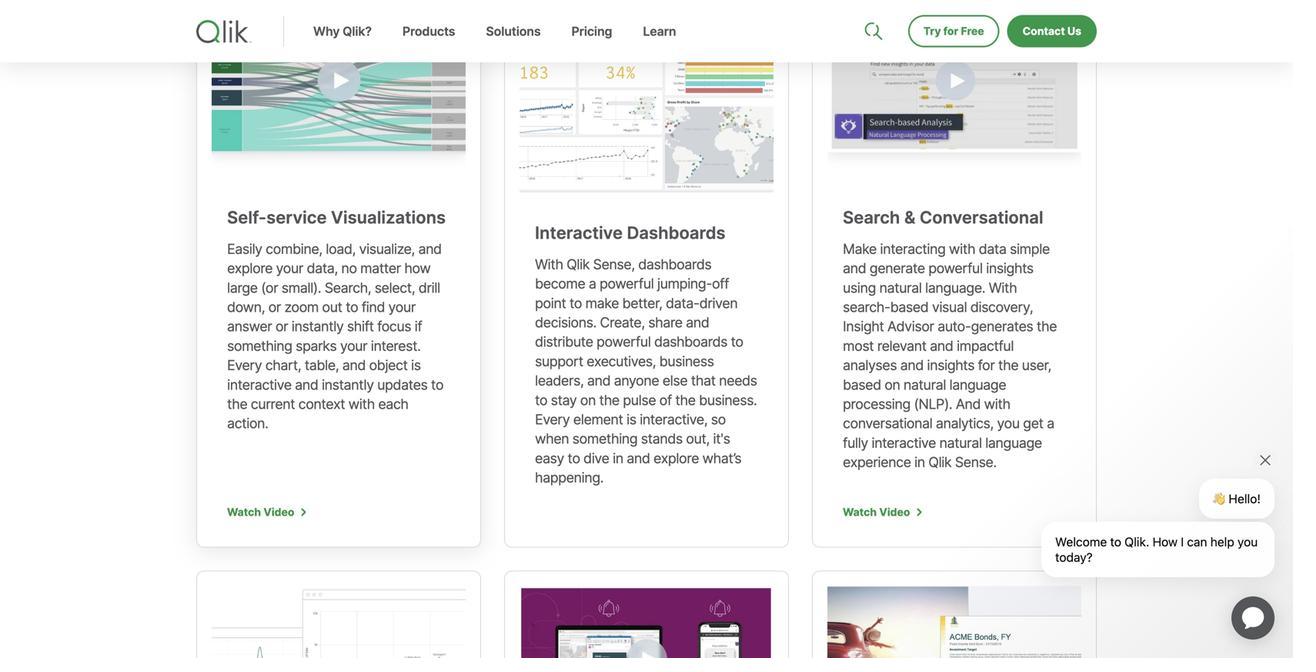 Task type: describe. For each thing, give the bounding box(es) containing it.
distribute
[[535, 334, 593, 351]]

&
[[905, 207, 916, 228]]

data-
[[666, 295, 700, 312]]

every inside with qlik sense, dashboards become a powerful jumping-off point to make better, data-driven decisions. create, share and distribute powerful dashboards to support executives, business leaders, and anyone else that needs to stay on the pulse of the business. every element is interactive, so when something stands out, it's easy to dive in and explore what's happening.
[[535, 411, 570, 428]]

powerful down sense,
[[600, 275, 654, 292]]

dashboards
[[627, 223, 726, 243]]

interactive dashboards
[[535, 223, 726, 243]]

executives,
[[587, 353, 656, 370]]

a inside the make interacting with data simple and generate powerful insights using natural language. with search-based visual discovery, insight advisor auto-generates the most relevant and impactful analyses and insights for the user, based on natural language processing (nlp). and with conversational analytics, you get a fully interactive natural language experience in qlik sense.
[[1047, 415, 1055, 432]]

2 vertical spatial natural
[[940, 435, 982, 452]]

answer
[[227, 318, 272, 335]]

if
[[415, 318, 422, 335]]

and down auto-
[[930, 338, 954, 355]]

sense,
[[593, 256, 635, 273]]

why
[[313, 24, 340, 39]]

when
[[535, 431, 569, 448]]

share
[[649, 314, 683, 331]]

insight
[[843, 318, 884, 335]]

easily
[[227, 241, 262, 258]]

visualize,
[[359, 241, 415, 258]]

us
[[1068, 25, 1082, 38]]

and right table,
[[342, 357, 366, 374]]

interactive inside the make interacting with data simple and generate powerful insights using natural language. with search-based visual discovery, insight advisor auto-generates the most relevant and impactful analyses and insights for the user, based on natural language processing (nlp). and with conversational analytics, you get a fully interactive natural language experience in qlik sense.
[[872, 435, 936, 452]]

watch video for self-
[[227, 506, 295, 519]]

open video player element for visualizations
[[212, 7, 466, 152]]

0 vertical spatial or
[[268, 299, 281, 316]]

shift
[[347, 318, 374, 335]]

and down executives, in the bottom of the page
[[588, 372, 611, 389]]

in inside with qlik sense, dashboards become a powerful jumping-off point to make better, data-driven decisions. create, share and distribute powerful dashboards to support executives, business leaders, and anyone else that needs to stay on the pulse of the business. every element is interactive, so when something stands out, it's easy to dive in and explore what's happening.
[[613, 450, 624, 467]]

and down the stands
[[627, 450, 650, 467]]

better,
[[623, 295, 663, 312]]

why qlik? button
[[298, 24, 387, 62]]

1 vertical spatial or
[[276, 318, 288, 335]]

something inside easily combine, load, visualize, and explore your data, no matter how large (or small). search, select, drill down, or zoom out to find your answer or instantly shift focus if something sparks your interest. every chart, table, and object is interactive and instantly updates to the current context with each action.
[[227, 338, 292, 355]]

sense.
[[955, 454, 997, 471]]

out
[[322, 299, 342, 316]]

explore inside with qlik sense, dashboards become a powerful jumping-off point to make better, data-driven decisions. create, share and distribute powerful dashboards to support executives, business leaders, and anyone else that needs to stay on the pulse of the business. every element is interactive, so when something stands out, it's easy to dive in and explore what's happening.
[[654, 450, 699, 467]]

out,
[[686, 431, 710, 448]]

auto-
[[938, 318, 971, 335]]

zoom
[[285, 299, 319, 316]]

off
[[712, 275, 729, 292]]

down,
[[227, 299, 265, 316]]

with qlik sense, dashboards become a powerful jumping-off point to make better, data-driven decisions. create, share and distribute powerful dashboards to support executives, business leaders, and anyone else that needs to stay on the pulse of the business. every element is interactive, so when something stands out, it's easy to dive in and explore what's happening.
[[535, 256, 757, 486]]

of
[[660, 392, 672, 409]]

interactive
[[535, 223, 623, 243]]

and up context
[[295, 376, 318, 393]]

small).
[[282, 279, 321, 296]]

for inside the make interacting with data simple and generate powerful insights using natural language. with search-based visual discovery, insight advisor auto-generates the most relevant and impactful analyses and insights for the user, based on natural language processing (nlp). and with conversational analytics, you get a fully interactive natural language experience in qlik sense.
[[978, 357, 995, 374]]

and
[[956, 396, 981, 413]]

and up using
[[843, 260, 867, 277]]

load,
[[326, 241, 356, 258]]

video for self-
[[264, 506, 295, 519]]

video for search
[[880, 506, 911, 519]]

it's
[[713, 431, 730, 448]]

dive
[[584, 450, 610, 467]]

no
[[341, 260, 357, 277]]

drill
[[419, 279, 440, 296]]

support
[[535, 353, 583, 370]]

what's
[[703, 450, 742, 467]]

free
[[961, 25, 985, 38]]

table,
[[305, 357, 339, 374]]

with inside easily combine, load, visualize, and explore your data, no matter how large (or small). search, select, drill down, or zoom out to find your answer or instantly shift focus if something sparks your interest. every chart, table, and object is interactive and instantly updates to the current context with each action.
[[349, 396, 375, 413]]

easily combine, load, visualize, and explore your data, no matter how large (or small). search, select, drill down, or zoom out to find your answer or instantly shift focus if something sparks your interest. every chart, table, and object is interactive and instantly updates to the current context with each action.
[[227, 241, 444, 432]]

explore inside easily combine, load, visualize, and explore your data, no matter how large (or small). search, select, drill down, or zoom out to find your answer or instantly shift focus if something sparks your interest. every chart, table, and object is interactive and instantly updates to the current context with each action.
[[227, 260, 273, 277]]

you
[[998, 415, 1020, 432]]

easy
[[535, 450, 564, 467]]

1 vertical spatial language
[[986, 435, 1043, 452]]

language.
[[926, 279, 986, 296]]

powerful inside the make interacting with data simple and generate powerful insights using natural language. with search-based visual discovery, insight advisor auto-generates the most relevant and impactful analyses and insights for the user, based on natural language processing (nlp). and with conversational analytics, you get a fully interactive natural language experience in qlik sense.
[[929, 260, 983, 277]]

to up decisions.
[[570, 295, 582, 312]]

to left stay
[[535, 392, 548, 409]]

impactful
[[957, 338, 1014, 355]]

discovery,
[[971, 299, 1034, 316]]

visualizations
[[331, 207, 446, 228]]

decisions.
[[535, 314, 597, 331]]

is inside with qlik sense, dashboards become a powerful jumping-off point to make better, data-driven decisions. create, share and distribute powerful dashboards to support executives, business leaders, and anyone else that needs to stay on the pulse of the business. every element is interactive, so when something stands out, it's easy to dive in and explore what's happening.
[[627, 411, 637, 428]]

make
[[843, 241, 877, 258]]

jumping-
[[658, 275, 712, 292]]

watch video for search
[[843, 506, 911, 519]]

solutions
[[486, 24, 541, 39]]

select,
[[375, 279, 415, 296]]

try
[[924, 25, 942, 38]]

why qlik?
[[313, 24, 372, 39]]

pricing
[[572, 24, 613, 39]]

search,
[[325, 279, 371, 296]]

search
[[843, 207, 901, 228]]

products
[[403, 24, 455, 39]]

search & conversational
[[843, 207, 1044, 228]]

that
[[691, 372, 716, 389]]

pulse
[[623, 392, 656, 409]]

how
[[405, 260, 431, 277]]

make
[[586, 295, 619, 312]]

contact us link
[[1008, 15, 1097, 47]]

learn
[[643, 24, 677, 39]]

the inside easily combine, load, visualize, and explore your data, no matter how large (or small). search, select, drill down, or zoom out to find your answer or instantly shift focus if something sparks your interest. every chart, table, and object is interactive and instantly updates to the current context with each action.
[[227, 396, 247, 413]]

on inside with qlik sense, dashboards become a powerful jumping-off point to make better, data-driven decisions. create, share and distribute powerful dashboards to support executives, business leaders, and anyone else that needs to stay on the pulse of the business. every element is interactive, so when something stands out, it's easy to dive in and explore what's happening.
[[580, 392, 596, 409]]

business.
[[699, 392, 757, 409]]

to right out
[[346, 299, 358, 316]]

to up needs
[[731, 334, 744, 351]]

stands
[[641, 431, 683, 448]]

analytics,
[[936, 415, 994, 432]]

and up how
[[419, 241, 442, 258]]

else
[[663, 372, 688, 389]]

0 vertical spatial dashboards
[[639, 256, 712, 273]]

0 vertical spatial natural
[[880, 279, 922, 296]]

interactive inside easily combine, load, visualize, and explore your data, no matter how large (or small). search, select, drill down, or zoom out to find your answer or instantly shift focus if something sparks your interest. every chart, table, and object is interactive and instantly updates to the current context with each action.
[[227, 376, 292, 393]]

1 vertical spatial instantly
[[322, 376, 374, 393]]

contact us
[[1023, 25, 1082, 38]]

generates
[[971, 318, 1034, 335]]

focus
[[377, 318, 411, 335]]

visual
[[932, 299, 967, 316]]

(nlp).
[[914, 396, 953, 413]]

pricing button
[[556, 24, 628, 62]]

experience
[[843, 454, 911, 471]]



Task type: vqa. For each thing, say whether or not it's contained in the screenshot.
"No-Code Data Science icon"
no



Task type: locate. For each thing, give the bounding box(es) containing it.
generate
[[870, 260, 925, 277]]

solutions button
[[471, 24, 556, 62]]

0 horizontal spatial every
[[227, 357, 262, 374]]

context
[[299, 396, 345, 413]]

a up make
[[589, 275, 596, 292]]

on inside the make interacting with data simple and generate powerful insights using natural language. with search-based visual discovery, insight advisor auto-generates the most relevant and impactful analyses and insights for the user, based on natural language processing (nlp). and with conversational analytics, you get a fully interactive natural language experience in qlik sense.
[[885, 376, 901, 393]]

self-
[[227, 207, 267, 228]]

relevant
[[878, 338, 927, 355]]

and down relevant
[[901, 357, 924, 374]]

2 horizontal spatial with
[[985, 396, 1011, 413]]

most
[[843, 338, 874, 355]]

your
[[276, 260, 303, 277], [389, 299, 416, 316], [340, 338, 368, 355]]

try for free link
[[909, 15, 1000, 47]]

with up become
[[535, 256, 563, 273]]

1 vertical spatial with
[[989, 279, 1017, 296]]

natural down the generate
[[880, 279, 922, 296]]

large
[[227, 279, 258, 296]]

1 watch video from the left
[[227, 506, 295, 519]]

object
[[369, 357, 408, 374]]

0 vertical spatial every
[[227, 357, 262, 374]]

interactive,
[[640, 411, 708, 428]]

with inside the make interacting with data simple and generate powerful insights using natural language. with search-based visual discovery, insight advisor auto-generates the most relevant and impactful analyses and insights for the user, based on natural language processing (nlp). and with conversational analytics, you get a fully interactive natural language experience in qlik sense.
[[989, 279, 1017, 296]]

in
[[613, 450, 624, 467], [915, 454, 926, 471]]

1 horizontal spatial with
[[989, 279, 1017, 296]]

get
[[1024, 415, 1044, 432]]

for right try
[[944, 25, 959, 38]]

natural up (nlp).
[[904, 376, 946, 393]]

explore
[[227, 260, 273, 277], [654, 450, 699, 467]]

2 watch video link from the left
[[843, 506, 922, 519]]

stay
[[551, 392, 577, 409]]

chart,
[[266, 357, 301, 374]]

each
[[378, 396, 409, 413]]

driven
[[700, 295, 738, 312]]

with
[[535, 256, 563, 273], [989, 279, 1017, 296]]

with up discovery,
[[989, 279, 1017, 296]]

2 watch from the left
[[843, 506, 877, 519]]

1 vertical spatial something
[[573, 431, 638, 448]]

0 vertical spatial for
[[944, 25, 959, 38]]

and down data-
[[686, 314, 710, 331]]

1 vertical spatial based
[[843, 376, 882, 393]]

with up you
[[985, 396, 1011, 413]]

something
[[227, 338, 292, 355], [573, 431, 638, 448]]

something down answer
[[227, 338, 292, 355]]

business
[[660, 353, 714, 370]]

every inside easily combine, load, visualize, and explore your data, no matter how large (or small). search, select, drill down, or zoom out to find your answer or instantly shift focus if something sparks your interest. every chart, table, and object is interactive and instantly updates to the current context with each action.
[[227, 357, 262, 374]]

your down combine,
[[276, 260, 303, 277]]

qlik image
[[196, 20, 252, 43]]

interactive down conversational
[[872, 435, 936, 452]]

become
[[535, 275, 586, 292]]

service
[[267, 207, 327, 228]]

in right experience
[[915, 454, 926, 471]]

so
[[711, 411, 726, 428]]

watch video
[[227, 506, 295, 519], [843, 506, 911, 519]]

insights
[[987, 260, 1034, 277], [928, 357, 975, 374]]

qlik up become
[[567, 256, 590, 273]]

watch for self-service visualizations
[[227, 506, 261, 519]]

for
[[944, 25, 959, 38], [978, 357, 995, 374]]

fully
[[843, 435, 869, 452]]

find
[[362, 299, 385, 316]]

analyses
[[843, 357, 897, 374]]

every up when
[[535, 411, 570, 428]]

or down '(or'
[[268, 299, 281, 316]]

in right dive
[[613, 450, 624, 467]]

on up element
[[580, 392, 596, 409]]

1 vertical spatial dashboards
[[655, 334, 728, 351]]

is up updates
[[411, 357, 421, 374]]

1 horizontal spatial with
[[949, 241, 976, 258]]

powerful up language.
[[929, 260, 983, 277]]

or down zoom
[[276, 318, 288, 335]]

advisor
[[888, 318, 935, 335]]

1 vertical spatial natural
[[904, 376, 946, 393]]

1 vertical spatial for
[[978, 357, 995, 374]]

for inside 'try for free' link
[[944, 25, 959, 38]]

0 horizontal spatial interactive
[[227, 376, 292, 393]]

1 horizontal spatial for
[[978, 357, 995, 374]]

powerful down create,
[[597, 334, 651, 351]]

interactive
[[227, 376, 292, 393], [872, 435, 936, 452]]

0 horizontal spatial in
[[613, 450, 624, 467]]

0 horizontal spatial is
[[411, 357, 421, 374]]

1 horizontal spatial qlik
[[929, 454, 952, 471]]

language down you
[[986, 435, 1043, 452]]

combine,
[[266, 241, 323, 258]]

2 horizontal spatial open video player element
[[828, 7, 1082, 153]]

search-
[[843, 299, 891, 316]]

the up user,
[[1037, 318, 1057, 335]]

0 vertical spatial explore
[[227, 260, 273, 277]]

0 horizontal spatial insights
[[928, 357, 975, 374]]

2 watch video from the left
[[843, 506, 911, 519]]

1 horizontal spatial video
[[880, 506, 911, 519]]

natural down "analytics,"
[[940, 435, 982, 452]]

0 horizontal spatial your
[[276, 260, 303, 277]]

watch for search & conversational
[[843, 506, 877, 519]]

is
[[411, 357, 421, 374], [627, 411, 637, 428]]

user,
[[1022, 357, 1052, 374]]

1 horizontal spatial on
[[885, 376, 901, 393]]

0 vertical spatial interactive
[[227, 376, 292, 393]]

1 vertical spatial explore
[[654, 450, 699, 467]]

1 watch from the left
[[227, 506, 261, 519]]

0 vertical spatial based
[[891, 299, 929, 316]]

1 horizontal spatial watch video link
[[843, 506, 922, 519]]

watch video link
[[227, 506, 306, 519], [843, 506, 922, 519]]

application
[[1214, 578, 1294, 658]]

something down element
[[573, 431, 638, 448]]

0 horizontal spatial open video player element
[[212, 7, 466, 152]]

updates
[[377, 376, 428, 393]]

instantly up sparks
[[292, 318, 344, 335]]

happening.
[[535, 469, 604, 486]]

with left 'data'
[[949, 241, 976, 258]]

based down analyses
[[843, 376, 882, 393]]

dashboards up business
[[655, 334, 728, 351]]

a
[[589, 275, 596, 292], [1047, 415, 1055, 432]]

qlik
[[567, 256, 590, 273], [929, 454, 952, 471]]

instantly
[[292, 318, 344, 335], [322, 376, 374, 393]]

the right of
[[676, 392, 696, 409]]

1 horizontal spatial in
[[915, 454, 926, 471]]

1 horizontal spatial interactive
[[872, 435, 936, 452]]

1 horizontal spatial your
[[340, 338, 368, 355]]

watch video link for self-
[[227, 506, 306, 519]]

qlik left sense.
[[929, 454, 952, 471]]

insights down 'data'
[[987, 260, 1034, 277]]

0 vertical spatial language
[[950, 376, 1007, 393]]

interest.
[[371, 338, 421, 355]]

instantly down table,
[[322, 376, 374, 393]]

1 video from the left
[[264, 506, 295, 519]]

1 vertical spatial interactive
[[872, 435, 936, 452]]

2 vertical spatial your
[[340, 338, 368, 355]]

simple
[[1010, 241, 1050, 258]]

on up the "processing"
[[885, 376, 901, 393]]

0 horizontal spatial watch
[[227, 506, 261, 519]]

1 watch video link from the left
[[227, 506, 306, 519]]

the up action.
[[227, 396, 247, 413]]

data
[[979, 241, 1007, 258]]

to right updates
[[431, 376, 444, 393]]

a inside with qlik sense, dashboards become a powerful jumping-off point to make better, data-driven decisions. create, share and distribute powerful dashboards to support executives, business leaders, and anyone else that needs to stay on the pulse of the business. every element is interactive, so when something stands out, it's easy to dive in and explore what's happening.
[[589, 275, 596, 292]]

something inside with qlik sense, dashboards become a powerful jumping-off point to make better, data-driven decisions. create, share and distribute powerful dashboards to support executives, business leaders, and anyone else that needs to stay on the pulse of the business. every element is interactive, so when something stands out, it's easy to dive in and explore what's happening.
[[573, 431, 638, 448]]

0 horizontal spatial with
[[349, 396, 375, 413]]

the left user,
[[999, 357, 1019, 374]]

1 vertical spatial insights
[[928, 357, 975, 374]]

0 horizontal spatial explore
[[227, 260, 273, 277]]

0 horizontal spatial based
[[843, 376, 882, 393]]

0 vertical spatial something
[[227, 338, 292, 355]]

products button
[[387, 24, 471, 62]]

based
[[891, 299, 929, 316], [843, 376, 882, 393]]

data,
[[307, 260, 338, 277]]

the
[[1037, 318, 1057, 335], [999, 357, 1019, 374], [600, 392, 620, 409], [676, 392, 696, 409], [227, 396, 247, 413]]

create,
[[600, 314, 645, 331]]

0 horizontal spatial watch video
[[227, 506, 295, 519]]

1 vertical spatial is
[[627, 411, 637, 428]]

point
[[535, 295, 566, 312]]

0 horizontal spatial something
[[227, 338, 292, 355]]

insights down auto-
[[928, 357, 975, 374]]

0 vertical spatial instantly
[[292, 318, 344, 335]]

processing
[[843, 396, 911, 413]]

open video player element for conversational
[[828, 7, 1082, 153]]

1 horizontal spatial watch video
[[843, 506, 911, 519]]

needs
[[719, 372, 757, 389]]

for down the impactful
[[978, 357, 995, 374]]

login image
[[1048, 0, 1061, 12]]

to up happening. at the bottom
[[568, 450, 580, 467]]

the up element
[[600, 392, 620, 409]]

0 vertical spatial qlik
[[567, 256, 590, 273]]

2 horizontal spatial your
[[389, 299, 416, 316]]

1 horizontal spatial a
[[1047, 415, 1055, 432]]

interactive up current
[[227, 376, 292, 393]]

element
[[574, 411, 623, 428]]

1 horizontal spatial based
[[891, 299, 929, 316]]

using
[[843, 279, 876, 296]]

0 vertical spatial with
[[535, 256, 563, 273]]

explore down easily
[[227, 260, 273, 277]]

watch
[[227, 506, 261, 519], [843, 506, 877, 519]]

is down pulse
[[627, 411, 637, 428]]

1 horizontal spatial is
[[627, 411, 637, 428]]

0 horizontal spatial for
[[944, 25, 959, 38]]

is inside easily combine, load, visualize, and explore your data, no matter how large (or small). search, select, drill down, or zoom out to find your answer or instantly shift focus if something sparks your interest. every chart, table, and object is interactive and instantly updates to the current context with each action.
[[411, 357, 421, 374]]

1 vertical spatial every
[[535, 411, 570, 428]]

0 vertical spatial is
[[411, 357, 421, 374]]

based up advisor
[[891, 299, 929, 316]]

1 horizontal spatial open video player element
[[520, 586, 774, 658]]

a right get
[[1047, 415, 1055, 432]]

qlik inside the make interacting with data simple and generate powerful insights using natural language. with search-based visual discovery, insight advisor auto-generates the most relevant and impactful analyses and insights for the user, based on natural language processing (nlp). and with conversational analytics, you get a fully interactive natural language experience in qlik sense.
[[929, 454, 952, 471]]

make interacting with data simple and generate powerful insights using natural language. with search-based visual discovery, insight advisor auto-generates the most relevant and impactful analyses and insights for the user, based on natural language processing (nlp). and with conversational analytics, you get a fully interactive natural language experience in qlik sense.
[[843, 241, 1057, 471]]

0 horizontal spatial qlik
[[567, 256, 590, 273]]

1 horizontal spatial something
[[573, 431, 638, 448]]

anyone
[[614, 372, 659, 389]]

0 vertical spatial your
[[276, 260, 303, 277]]

explore down the stands
[[654, 450, 699, 467]]

0 horizontal spatial watch video link
[[227, 506, 306, 519]]

2 video from the left
[[880, 506, 911, 519]]

0 horizontal spatial on
[[580, 392, 596, 409]]

1 horizontal spatial watch
[[843, 506, 877, 519]]

your down shift
[[340, 338, 368, 355]]

with inside with qlik sense, dashboards become a powerful jumping-off point to make better, data-driven decisions. create, share and distribute powerful dashboards to support executives, business leaders, and anyone else that needs to stay on the pulse of the business. every element is interactive, so when something stands out, it's easy to dive in and explore what's happening.
[[535, 256, 563, 273]]

natural
[[880, 279, 922, 296], [904, 376, 946, 393], [940, 435, 982, 452]]

1 horizontal spatial every
[[535, 411, 570, 428]]

conversational
[[920, 207, 1044, 228]]

1 vertical spatial qlik
[[929, 454, 952, 471]]

1 vertical spatial a
[[1047, 415, 1055, 432]]

qlik inside with qlik sense, dashboards become a powerful jumping-off point to make better, data-driven decisions. create, share and distribute powerful dashboards to support executives, business leaders, and anyone else that needs to stay on the pulse of the business. every element is interactive, so when something stands out, it's easy to dive in and explore what's happening.
[[567, 256, 590, 273]]

0 horizontal spatial video
[[264, 506, 295, 519]]

open video player element
[[212, 7, 466, 152], [828, 7, 1082, 153], [520, 586, 774, 658]]

your down select, on the top left of page
[[389, 299, 416, 316]]

language up and
[[950, 376, 1007, 393]]

with left each
[[349, 396, 375, 413]]

learn button
[[628, 24, 692, 62]]

1 horizontal spatial explore
[[654, 450, 699, 467]]

in inside the make interacting with data simple and generate powerful insights using natural language. with search-based visual discovery, insight advisor auto-generates the most relevant and impactful analyses and insights for the user, based on natural language processing (nlp). and with conversational analytics, you get a fully interactive natural language experience in qlik sense.
[[915, 454, 926, 471]]

leaders,
[[535, 372, 584, 389]]

dashboards up jumping-
[[639, 256, 712, 273]]

0 horizontal spatial with
[[535, 256, 563, 273]]

self-service visualizations
[[227, 207, 446, 228]]

every left chart,
[[227, 357, 262, 374]]

video
[[264, 506, 295, 519], [880, 506, 911, 519]]

1 vertical spatial your
[[389, 299, 416, 316]]

current
[[251, 396, 295, 413]]

1 horizontal spatial insights
[[987, 260, 1034, 277]]

0 vertical spatial a
[[589, 275, 596, 292]]

0 horizontal spatial a
[[589, 275, 596, 292]]

watch video link for search
[[843, 506, 922, 519]]

0 vertical spatial insights
[[987, 260, 1034, 277]]



